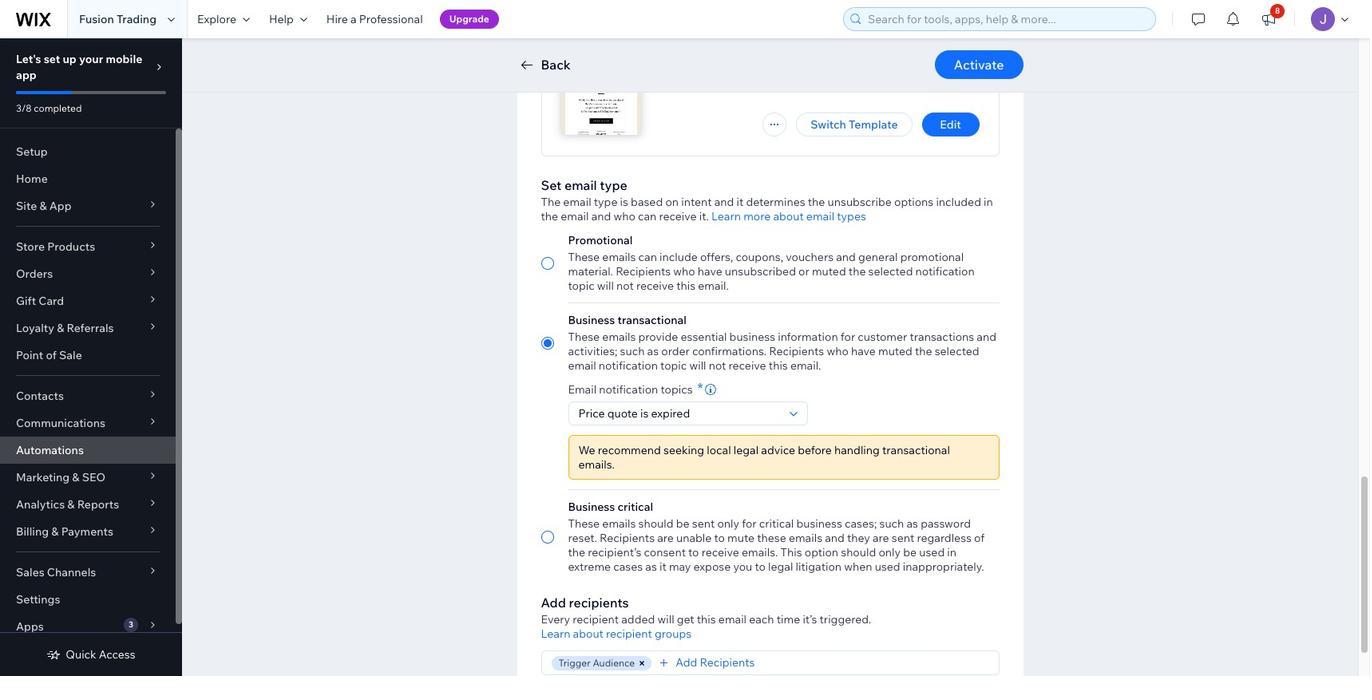 Task type: describe. For each thing, give the bounding box(es) containing it.
such inside business transactional these emails provide essential business information for customer transactions and activities; such as order confirmations. recipients who have muted the selected email notification topic will not receive this email.
[[620, 344, 645, 359]]

0 horizontal spatial sent
[[692, 517, 715, 531]]

1 horizontal spatial only
[[879, 546, 901, 560]]

1 horizontal spatial critical
[[760, 517, 794, 531]]

who inside promotional these emails can include offers, coupons, vouchers and general promotional material. recipients who have unsubscribed or muted the selected notification topic will not receive this email.
[[674, 264, 696, 279]]

will inside add recipients every recipient added will get this email each time it's triggered. learn about recipient groups
[[658, 613, 675, 627]]

back button
[[517, 55, 571, 74]]

it inside the email type is based on intent and it determines the unsubscribe options included in the email and who can receive it.
[[737, 195, 744, 209]]

sales channels
[[16, 566, 96, 580]]

the inside business transactional these emails provide essential business information for customer transactions and activities; such as order confirmations. recipients who have muted the selected email notification topic will not receive this email.
[[915, 344, 933, 359]]

emails up 'recipient's'
[[603, 517, 636, 531]]

recipients inside business critical these emails should be sent only for critical business cases; such as password reset. recipients are unable to mute these emails and they are sent regardless of the recipient's consent to receive emails. this option should only be used in extreme cases as it may expose you to legal litigation when used inappropriately.
[[600, 531, 655, 546]]

upgrade
[[449, 13, 490, 25]]

8 button
[[1252, 0, 1287, 38]]

the inside promotional these emails can include offers, coupons, vouchers and general promotional material. recipients who have unsubscribed or muted the selected notification topic will not receive this email.
[[849, 264, 866, 279]]

email. inside promotional these emails can include offers, coupons, vouchers and general promotional material. recipients who have unsubscribed or muted the selected notification topic will not receive this email.
[[698, 279, 729, 293]]

include
[[660, 250, 698, 264]]

2 vertical spatial as
[[646, 560, 657, 574]]

these for business transactional
[[568, 330, 600, 344]]

have inside business transactional these emails provide essential business information for customer transactions and activities; such as order confirmations. recipients who have muted the selected email notification topic will not receive this email.
[[852, 344, 876, 359]]

set email type
[[541, 177, 628, 193]]

general
[[859, 250, 898, 264]]

quick
[[66, 648, 96, 662]]

store products
[[16, 240, 95, 254]]

communications
[[16, 416, 106, 431]]

type for the email type is based on intent and it determines the unsubscribe options included in the email and who can receive it.
[[594, 195, 618, 209]]

access
[[99, 648, 136, 662]]

in inside business critical these emails should be sent only for critical business cases; such as password reset. recipients are unable to mute these emails and they are sent regardless of the recipient's consent to receive emails. this option should only be used in extreme cases as it may expose you to legal litigation when used inappropriately.
[[948, 546, 957, 560]]

added
[[622, 613, 655, 627]]

they
[[848, 531, 871, 546]]

store
[[16, 240, 45, 254]]

preview image
[[561, 55, 641, 135]]

based
[[631, 195, 663, 209]]

advice
[[762, 443, 796, 458]]

setup link
[[0, 138, 176, 165]]

for for information
[[841, 330, 856, 344]]

edit button
[[922, 113, 980, 137]]

1 horizontal spatial sent
[[892, 531, 915, 546]]

recipient's
[[588, 546, 642, 560]]

recipient down recipients
[[573, 613, 619, 627]]

loyalty
[[16, 321, 54, 336]]

products
[[47, 240, 95, 254]]

email. inside business transactional these emails provide essential business information for customer transactions and activities; such as order confirmations. recipients who have muted the selected email notification topic will not receive this email.
[[791, 359, 822, 373]]

order
[[662, 344, 690, 359]]

emails up 'litigation'
[[789, 531, 823, 546]]

extreme
[[568, 560, 611, 574]]

0 horizontal spatial used
[[875, 560, 901, 574]]

emails. inside business critical these emails should be sent only for critical business cases; such as password reset. recipients are unable to mute these emails and they are sent regardless of the recipient's consent to receive emails. this option should only be used in extreme cases as it may expose you to legal litigation when used inappropriately.
[[742, 546, 778, 560]]

recipients inside business transactional these emails provide essential business information for customer transactions and activities; such as order confirmations. recipients who have muted the selected email notification topic will not receive this email.
[[770, 344, 825, 359]]

communications button
[[0, 410, 176, 437]]

store products button
[[0, 233, 176, 260]]

analytics & reports button
[[0, 491, 176, 518]]

up
[[63, 52, 77, 66]]

sidebar element
[[0, 38, 182, 677]]

let's
[[16, 52, 41, 66]]

will inside business transactional these emails provide essential business information for customer transactions and activities; such as order confirmations. recipients who have muted the selected email notification topic will not receive this email.
[[690, 359, 707, 373]]

selected inside business transactional these emails provide essential business information for customer transactions and activities; such as order confirmations. recipients who have muted the selected email notification topic will not receive this email.
[[935, 344, 980, 359]]

3/8 completed
[[16, 102, 82, 114]]

1 horizontal spatial used
[[920, 546, 945, 560]]

business inside business transactional these emails provide essential business information for customer transactions and activities; such as order confirmations. recipients who have muted the selected email notification topic will not receive this email.
[[730, 330, 776, 344]]

we recommend seeking local legal advice before handling transactional emails.
[[579, 443, 951, 472]]

seeking
[[664, 443, 705, 458]]

payments
[[61, 525, 113, 539]]

recipients inside promotional these emails can include offers, coupons, vouchers and general promotional material. recipients who have unsubscribed or muted the selected notification topic will not receive this email.
[[616, 264, 671, 279]]

information
[[778, 330, 839, 344]]

may
[[669, 560, 691, 574]]

who for transactional
[[827, 344, 849, 359]]

these for business critical
[[568, 517, 600, 531]]

not inside promotional these emails can include offers, coupons, vouchers and general promotional material. recipients who have unsubscribed or muted the selected notification topic will not receive this email.
[[617, 279, 634, 293]]

professional
[[359, 12, 423, 26]]

types
[[837, 209, 867, 224]]

0 vertical spatial be
[[676, 517, 690, 531]]

of inside point of sale link
[[46, 348, 57, 363]]

essential
[[681, 330, 727, 344]]

unable
[[677, 531, 712, 546]]

password
[[921, 517, 971, 531]]

determines
[[746, 195, 806, 209]]

contacts
[[16, 389, 64, 403]]

these
[[757, 531, 787, 546]]

hire
[[327, 12, 348, 26]]

and inside promotional these emails can include offers, coupons, vouchers and general promotional material. recipients who have unsubscribed or muted the selected notification topic will not receive this email.
[[837, 250, 856, 264]]

email right the
[[561, 209, 589, 224]]

loyalty & referrals button
[[0, 315, 176, 342]]

1 horizontal spatial about
[[774, 209, 804, 224]]

confirmations.
[[693, 344, 767, 359]]

0 horizontal spatial critical
[[618, 500, 654, 514]]

learn inside add recipients every recipient added will get this email each time it's triggered. learn about recipient groups
[[541, 627, 571, 642]]

legal inside we recommend seeking local legal advice before handling transactional emails.
[[734, 443, 759, 458]]

completed
[[34, 102, 82, 114]]

billing
[[16, 525, 49, 539]]

settings
[[16, 593, 60, 607]]

and inside business transactional these emails provide essential business information for customer transactions and activities; such as order confirmations. recipients who have muted the selected email notification topic will not receive this email.
[[977, 330, 997, 344]]

emails inside promotional these emails can include offers, coupons, vouchers and general promotional material. recipients who have unsubscribed or muted the selected notification topic will not receive this email.
[[603, 250, 636, 264]]

consent
[[644, 546, 686, 560]]

gift
[[16, 294, 36, 308]]

0 horizontal spatial to
[[689, 546, 699, 560]]

contacts button
[[0, 383, 176, 410]]

notification inside business transactional these emails provide essential business information for customer transactions and activities; such as order confirmations. recipients who have muted the selected email notification topic will not receive this email.
[[599, 359, 658, 373]]

mute
[[728, 531, 755, 546]]

fusion
[[79, 12, 114, 26]]

recommend
[[598, 443, 661, 458]]

orders
[[16, 267, 53, 281]]

loyalty & referrals
[[16, 321, 114, 336]]

more
[[744, 209, 771, 224]]

this inside promotional these emails can include offers, coupons, vouchers and general promotional material. recipients who have unsubscribed or muted the selected notification topic will not receive this email.
[[677, 279, 696, 293]]

2 horizontal spatial to
[[755, 560, 766, 574]]

explore
[[197, 12, 236, 26]]

this inside add recipients every recipient added will get this email each time it's triggered. learn about recipient groups
[[697, 613, 716, 627]]

business for business transactional these emails provide essential business information for customer transactions and activities; such as order confirmations. recipients who have muted the selected email notification topic will not receive this email.
[[568, 313, 615, 328]]

promotional these emails can include offers, coupons, vouchers and general promotional material. recipients who have unsubscribed or muted the selected notification topic will not receive this email.
[[568, 233, 975, 293]]

activate button
[[935, 50, 1024, 79]]

your
[[79, 52, 103, 66]]

gift card
[[16, 294, 64, 308]]

& for analytics
[[67, 498, 75, 512]]

billing & payments
[[16, 525, 113, 539]]

each
[[750, 613, 775, 627]]

have inside promotional these emails can include offers, coupons, vouchers and general promotional material. recipients who have unsubscribed or muted the selected notification topic will not receive this email.
[[698, 264, 723, 279]]

email inside business transactional these emails provide essential business information for customer transactions and activities; such as order confirmations. recipients who have muted the selected email notification topic will not receive this email.
[[568, 359, 597, 373]]

type for set email type
[[600, 177, 628, 193]]

point of sale link
[[0, 342, 176, 369]]

this inside business transactional these emails provide essential business information for customer transactions and activities; such as order confirmations. recipients who have muted the selected email notification topic will not receive this email.
[[769, 359, 788, 373]]

muted inside promotional these emails can include offers, coupons, vouchers and general promotional material. recipients who have unsubscribed or muted the selected notification topic will not receive this email.
[[812, 264, 847, 279]]

trigger
[[559, 657, 591, 669]]

1 vertical spatial be
[[904, 546, 917, 560]]

email down 'set email type'
[[563, 195, 592, 209]]

for for only
[[742, 517, 757, 531]]

these inside promotional these emails can include offers, coupons, vouchers and general promotional material. recipients who have unsubscribed or muted the selected notification topic will not receive this email.
[[568, 250, 600, 264]]

learn more about email types link
[[712, 209, 867, 224]]

marketing & seo button
[[0, 464, 176, 491]]

transactions
[[910, 330, 975, 344]]

site & app
[[16, 199, 72, 213]]

offers,
[[701, 250, 734, 264]]

before
[[798, 443, 832, 458]]

business critical these emails should be sent only for critical business cases; such as password reset. recipients are unable to mute these emails and they are sent regardless of the recipient's consent to receive emails. this option should only be used in extreme cases as it may expose you to legal litigation when used inappropriately.
[[568, 500, 985, 574]]

triggered.
[[820, 613, 872, 627]]

activities;
[[568, 344, 618, 359]]

recipient up audience
[[606, 627, 653, 642]]

such inside business critical these emails should be sent only for critical business cases; such as password reset. recipients are unable to mute these emails and they are sent regardless of the recipient's consent to receive emails. this option should only be used in extreme cases as it may expose you to legal litigation when used inappropriately.
[[880, 517, 905, 531]]



Task type: locate. For each thing, give the bounding box(es) containing it.
sent left regardless
[[892, 531, 915, 546]]

0 vertical spatial type
[[600, 177, 628, 193]]

business
[[730, 330, 776, 344], [797, 517, 843, 531]]

type
[[600, 177, 628, 193], [594, 195, 618, 209]]

0 horizontal spatial will
[[597, 279, 614, 293]]

muted inside business transactional these emails provide essential business information for customer transactions and activities; such as order confirmations. recipients who have muted the selected email notification topic will not receive this email.
[[879, 344, 913, 359]]

1 vertical spatial can
[[639, 250, 657, 264]]

receive inside business transactional these emails provide essential business information for customer transactions and activities; such as order confirmations. recipients who have muted the selected email notification topic will not receive this email.
[[729, 359, 767, 373]]

intent
[[682, 195, 712, 209]]

who for email
[[614, 209, 636, 224]]

can left include on the top of the page
[[639, 250, 657, 264]]

email left "each"
[[719, 613, 747, 627]]

local
[[707, 443, 732, 458]]

receive inside the email type is based on intent and it determines the unsubscribe options included in the email and who can receive it.
[[659, 209, 697, 224]]

1 vertical spatial have
[[852, 344, 876, 359]]

used down password
[[920, 546, 945, 560]]

only right the they
[[879, 546, 901, 560]]

topics
[[661, 383, 693, 397]]

1 vertical spatial selected
[[935, 344, 980, 359]]

2 business from the top
[[568, 500, 615, 514]]

& for loyalty
[[57, 321, 64, 336]]

1 vertical spatial it
[[660, 560, 667, 574]]

point of sale
[[16, 348, 82, 363]]

add for recipients
[[676, 656, 698, 670]]

0 horizontal spatial learn
[[541, 627, 571, 642]]

the left 'recipient's'
[[568, 546, 586, 560]]

0 horizontal spatial be
[[676, 517, 690, 531]]

and inside business critical these emails should be sent only for critical business cases; such as password reset. recipients are unable to mute these emails and they are sent regardless of the recipient's consent to receive emails. this option should only be used in extreme cases as it may expose you to legal litigation when used inappropriately.
[[825, 531, 845, 546]]

& right billing
[[51, 525, 59, 539]]

emails. left this
[[742, 546, 778, 560]]

for left these
[[742, 517, 757, 531]]

business up activities;
[[568, 313, 615, 328]]

1 vertical spatial as
[[907, 517, 919, 531]]

legal inside business critical these emails should be sent only for critical business cases; such as password reset. recipients are unable to mute these emails and they are sent regardless of the recipient's consent to receive emails. this option should only be used in extreme cases as it may expose you to legal litigation when used inappropriately.
[[769, 560, 794, 574]]

0 horizontal spatial for
[[742, 517, 757, 531]]

it left may on the bottom of the page
[[660, 560, 667, 574]]

2 vertical spatial these
[[568, 517, 600, 531]]

3 these from the top
[[568, 517, 600, 531]]

cases;
[[845, 517, 877, 531]]

0 vertical spatial not
[[617, 279, 634, 293]]

0 horizontal spatial about
[[573, 627, 604, 642]]

muted
[[812, 264, 847, 279], [879, 344, 913, 359]]

template
[[849, 117, 898, 132]]

0 horizontal spatial have
[[698, 264, 723, 279]]

1 horizontal spatial for
[[841, 330, 856, 344]]

for inside business critical these emails should be sent only for critical business cases; such as password reset. recipients are unable to mute these emails and they are sent regardless of the recipient's consent to receive emails. this option should only be used in extreme cases as it may expose you to legal litigation when used inappropriately.
[[742, 517, 757, 531]]

switch template button
[[797, 113, 913, 137]]

emails inside business transactional these emails provide essential business information for customer transactions and activities; such as order confirmations. recipients who have muted the selected email notification topic will not receive this email.
[[603, 330, 636, 344]]

have right information
[[852, 344, 876, 359]]

1 horizontal spatial emails.
[[742, 546, 778, 560]]

of right regardless
[[975, 531, 985, 546]]

&
[[39, 199, 47, 213], [57, 321, 64, 336], [72, 471, 80, 485], [67, 498, 75, 512], [51, 525, 59, 539]]

1 horizontal spatial to
[[715, 531, 725, 546]]

recipients right material.
[[616, 264, 671, 279]]

topic inside business transactional these emails provide essential business information for customer transactions and activities; such as order confirmations. recipients who have muted the selected email notification topic will not receive this email.
[[661, 359, 687, 373]]

emails. inside we recommend seeking local legal advice before handling transactional emails.
[[579, 458, 615, 472]]

0 horizontal spatial selected
[[869, 264, 914, 279]]

it left determines
[[737, 195, 744, 209]]

legal down these
[[769, 560, 794, 574]]

1 vertical spatial business
[[568, 500, 615, 514]]

0 vertical spatial these
[[568, 250, 600, 264]]

this down information
[[769, 359, 788, 373]]

& right loyalty
[[57, 321, 64, 336]]

1 horizontal spatial muted
[[879, 344, 913, 359]]

point
[[16, 348, 43, 363]]

about right more
[[774, 209, 804, 224]]

1 vertical spatial of
[[975, 531, 985, 546]]

as right cases
[[646, 560, 657, 574]]

2 horizontal spatial will
[[690, 359, 707, 373]]

business inside business transactional these emails provide essential business information for customer transactions and activities; such as order confirmations. recipients who have muted the selected email notification topic will not receive this email.
[[568, 313, 615, 328]]

email inside add recipients every recipient added will get this email each time it's triggered. learn about recipient groups
[[719, 613, 747, 627]]

notification right email
[[599, 383, 659, 397]]

transactional inside business transactional these emails provide essential business information for customer transactions and activities; such as order confirmations. recipients who have muted the selected email notification topic will not receive this email.
[[618, 313, 687, 328]]

the right vouchers
[[849, 264, 866, 279]]

business inside business critical these emails should be sent only for critical business cases; such as password reset. recipients are unable to mute these emails and they are sent regardless of the recipient's consent to receive emails. this option should only be used in extreme cases as it may expose you to legal litigation when used inappropriately.
[[568, 500, 615, 514]]

0 vertical spatial it
[[737, 195, 744, 209]]

email. down 'offers,'
[[698, 279, 729, 293]]

1 are from the left
[[658, 531, 674, 546]]

0 horizontal spatial not
[[617, 279, 634, 293]]

selected up customer
[[869, 264, 914, 279]]

0 vertical spatial in
[[984, 195, 994, 209]]

mobile
[[106, 52, 143, 66]]

for inside business transactional these emails provide essential business information for customer transactions and activities; such as order confirmations. recipients who have muted the selected email notification topic will not receive this email.
[[841, 330, 856, 344]]

1 vertical spatial topic
[[661, 359, 687, 373]]

should down cases;
[[841, 546, 877, 560]]

Email notification topics field
[[574, 403, 785, 425]]

in right "included"
[[984, 195, 994, 209]]

and left the they
[[825, 531, 845, 546]]

1 vertical spatial muted
[[879, 344, 913, 359]]

and right transactions
[[977, 330, 997, 344]]

emails down 'promotional'
[[603, 250, 636, 264]]

the down set
[[541, 209, 559, 224]]

1 vertical spatial only
[[879, 546, 901, 560]]

0 horizontal spatial only
[[718, 517, 740, 531]]

0 vertical spatial about
[[774, 209, 804, 224]]

sale
[[59, 348, 82, 363]]

& for marketing
[[72, 471, 80, 485]]

0 vertical spatial should
[[639, 517, 674, 531]]

& inside loyalty & referrals dropdown button
[[57, 321, 64, 336]]

it's
[[803, 613, 818, 627]]

0 horizontal spatial should
[[639, 517, 674, 531]]

gift card button
[[0, 288, 176, 315]]

legal
[[734, 443, 759, 458], [769, 560, 794, 574]]

every
[[541, 613, 570, 627]]

transactional inside we recommend seeking local legal advice before handling transactional emails.
[[883, 443, 951, 458]]

apps
[[16, 620, 44, 634]]

sales
[[16, 566, 45, 580]]

will down 'promotional'
[[597, 279, 614, 293]]

material.
[[568, 264, 614, 279]]

1 vertical spatial not
[[709, 359, 727, 373]]

1 horizontal spatial in
[[984, 195, 994, 209]]

in down password
[[948, 546, 957, 560]]

to right consent at bottom
[[689, 546, 699, 560]]

as inside business transactional these emails provide essential business information for customer transactions and activities; such as order confirmations. recipients who have muted the selected email notification topic will not receive this email.
[[648, 344, 659, 359]]

to right you
[[755, 560, 766, 574]]

marketing & seo
[[16, 471, 106, 485]]

are right the they
[[873, 531, 890, 546]]

it inside business critical these emails should be sent only for critical business cases; such as password reset. recipients are unable to mute these emails and they are sent regardless of the recipient's consent to receive emails. this option should only be used in extreme cases as it may expose you to legal litigation when used inappropriately.
[[660, 560, 667, 574]]

about up trigger audience
[[573, 627, 604, 642]]

1 horizontal spatial such
[[880, 517, 905, 531]]

home link
[[0, 165, 176, 193]]

1 vertical spatial emails.
[[742, 546, 778, 560]]

recipients right confirmations.
[[770, 344, 825, 359]]

1 horizontal spatial business
[[797, 517, 843, 531]]

business up option
[[797, 517, 843, 531]]

help
[[269, 12, 294, 26]]

& right the site
[[39, 199, 47, 213]]

receive inside promotional these emails can include offers, coupons, vouchers and general promotional material. recipients who have unsubscribed or muted the selected notification topic will not receive this email.
[[637, 279, 674, 293]]

add for recipients
[[541, 595, 566, 611]]

type up is
[[600, 177, 628, 193]]

1 horizontal spatial add
[[676, 656, 698, 670]]

will
[[597, 279, 614, 293], [690, 359, 707, 373], [658, 613, 675, 627]]

orders button
[[0, 260, 176, 288]]

& inside the site & app "popup button"
[[39, 199, 47, 213]]

& inside marketing & seo dropdown button
[[72, 471, 80, 485]]

activate
[[955, 57, 1005, 73]]

1 business from the top
[[568, 313, 615, 328]]

1 vertical spatial these
[[568, 330, 600, 344]]

app
[[49, 199, 72, 213]]

1 vertical spatial add
[[676, 656, 698, 670]]

such up email notification topics *
[[620, 344, 645, 359]]

0 vertical spatial learn
[[712, 209, 741, 224]]

2 are from the left
[[873, 531, 890, 546]]

the left types
[[808, 195, 826, 209]]

learn right it.
[[712, 209, 741, 224]]

for
[[841, 330, 856, 344], [742, 517, 757, 531]]

& left seo
[[72, 471, 80, 485]]

who up 'promotional'
[[614, 209, 636, 224]]

the right customer
[[915, 344, 933, 359]]

you
[[734, 560, 753, 574]]

2 vertical spatial will
[[658, 613, 675, 627]]

emails left provide
[[603, 330, 636, 344]]

1 vertical spatial business
[[797, 517, 843, 531]]

add up every
[[541, 595, 566, 611]]

1 horizontal spatial of
[[975, 531, 985, 546]]

email. down information
[[791, 359, 822, 373]]

email left types
[[807, 209, 835, 224]]

who left 'offers,'
[[674, 264, 696, 279]]

who
[[614, 209, 636, 224], [674, 264, 696, 279], [827, 344, 849, 359]]

switch
[[811, 117, 847, 132]]

settings link
[[0, 586, 176, 614]]

about inside add recipients every recipient added will get this email each time it's triggered. learn about recipient groups
[[573, 627, 604, 642]]

0 vertical spatial only
[[718, 517, 740, 531]]

this right get
[[697, 613, 716, 627]]

card
[[39, 294, 64, 308]]

litigation
[[796, 560, 842, 574]]

switch template
[[811, 117, 898, 132]]

0 horizontal spatial in
[[948, 546, 957, 560]]

upgrade button
[[440, 10, 499, 29]]

3/8
[[16, 102, 32, 114]]

0 vertical spatial transactional
[[618, 313, 687, 328]]

0 horizontal spatial it
[[660, 560, 667, 574]]

or
[[799, 264, 810, 279]]

time
[[777, 613, 801, 627]]

can inside the email type is based on intent and it determines the unsubscribe options included in the email and who can receive it.
[[638, 209, 657, 224]]

learn up trigger
[[541, 627, 571, 642]]

1 vertical spatial critical
[[760, 517, 794, 531]]

who inside business transactional these emails provide essential business information for customer transactions and activities; such as order confirmations. recipients who have muted the selected email notification topic will not receive this email.
[[827, 344, 849, 359]]

notification inside promotional these emails can include offers, coupons, vouchers and general promotional material. recipients who have unsubscribed or muted the selected notification topic will not receive this email.
[[916, 264, 975, 279]]

2 vertical spatial this
[[697, 613, 716, 627]]

& inside analytics & reports dropdown button
[[67, 498, 75, 512]]

business right essential
[[730, 330, 776, 344]]

recipients down add recipients every recipient added will get this email each time it's triggered. learn about recipient groups
[[700, 656, 755, 670]]

can right is
[[638, 209, 657, 224]]

1 horizontal spatial will
[[658, 613, 675, 627]]

email
[[568, 383, 597, 397]]

1 vertical spatial should
[[841, 546, 877, 560]]

analytics
[[16, 498, 65, 512]]

of left sale
[[46, 348, 57, 363]]

setup
[[16, 145, 48, 159]]

of inside business critical these emails should be sent only for critical business cases; such as password reset. recipients are unable to mute these emails and they are sent regardless of the recipient's consent to receive emails. this option should only be used in extreme cases as it may expose you to legal litigation when used inappropriately.
[[975, 531, 985, 546]]

1 vertical spatial such
[[880, 517, 905, 531]]

this down include on the top of the page
[[677, 279, 696, 293]]

add inside add recipients every recipient added will get this email each time it's triggered. learn about recipient groups
[[541, 595, 566, 611]]

unsubscribed
[[725, 264, 796, 279]]

to left the mute
[[715, 531, 725, 546]]

groups
[[655, 627, 692, 642]]

2 horizontal spatial who
[[827, 344, 849, 359]]

1 horizontal spatial who
[[674, 264, 696, 279]]

8
[[1276, 6, 1281, 16]]

0 vertical spatial emails.
[[579, 458, 615, 472]]

app
[[16, 68, 37, 82]]

will inside promotional these emails can include offers, coupons, vouchers and general promotional material. recipients who have unsubscribed or muted the selected notification topic will not receive this email.
[[597, 279, 614, 293]]

email right set
[[565, 177, 597, 193]]

set
[[44, 52, 60, 66]]

type inside the email type is based on intent and it determines the unsubscribe options included in the email and who can receive it.
[[594, 195, 618, 209]]

learn more about email types
[[712, 209, 867, 224]]

0 vertical spatial add
[[541, 595, 566, 611]]

will up the *
[[690, 359, 707, 373]]

back
[[541, 57, 571, 73]]

business up reset.
[[568, 500, 615, 514]]

email up email
[[568, 359, 597, 373]]

coupons,
[[736, 250, 784, 264]]

*
[[698, 379, 704, 398]]

only right unable
[[718, 517, 740, 531]]

1 horizontal spatial not
[[709, 359, 727, 373]]

1 vertical spatial type
[[594, 195, 618, 209]]

type left is
[[594, 195, 618, 209]]

referrals
[[67, 321, 114, 336]]

recipients
[[569, 595, 629, 611]]

notification inside email notification topics *
[[599, 383, 659, 397]]

audience
[[593, 657, 635, 669]]

0 horizontal spatial such
[[620, 344, 645, 359]]

handling
[[835, 443, 880, 458]]

and right it.
[[715, 195, 734, 209]]

billing & payments button
[[0, 518, 176, 546]]

& for site
[[39, 199, 47, 213]]

0 vertical spatial business
[[730, 330, 776, 344]]

1 horizontal spatial email.
[[791, 359, 822, 373]]

marketing
[[16, 471, 70, 485]]

should up consent at bottom
[[639, 517, 674, 531]]

not down essential
[[709, 359, 727, 373]]

can inside promotional these emails can include offers, coupons, vouchers and general promotional material. recipients who have unsubscribed or muted the selected notification topic will not receive this email.
[[639, 250, 657, 264]]

1 vertical spatial will
[[690, 359, 707, 373]]

emails.
[[579, 458, 615, 472], [742, 546, 778, 560]]

1 these from the top
[[568, 250, 600, 264]]

these
[[568, 250, 600, 264], [568, 330, 600, 344], [568, 517, 600, 531]]

reset.
[[568, 531, 598, 546]]

critical up 'recipient's'
[[618, 500, 654, 514]]

for left customer
[[841, 330, 856, 344]]

transactional up provide
[[618, 313, 687, 328]]

1 vertical spatial transactional
[[883, 443, 951, 458]]

not right material.
[[617, 279, 634, 293]]

0 vertical spatial such
[[620, 344, 645, 359]]

business for business critical these emails should be sent only for critical business cases; such as password reset. recipients are unable to mute these emails and they are sent regardless of the recipient's consent to receive emails. this option should only be used in extreme cases as it may expose you to legal litigation when used inappropriately.
[[568, 500, 615, 514]]

0 horizontal spatial are
[[658, 531, 674, 546]]

0 horizontal spatial legal
[[734, 443, 759, 458]]

analytics & reports
[[16, 498, 119, 512]]

1 vertical spatial notification
[[599, 359, 658, 373]]

0 horizontal spatial add
[[541, 595, 566, 611]]

2 horizontal spatial this
[[769, 359, 788, 373]]

and left general
[[837, 250, 856, 264]]

Search for tools, apps, help & more... field
[[864, 8, 1151, 30]]

emails
[[603, 250, 636, 264], [603, 330, 636, 344], [603, 517, 636, 531], [789, 531, 823, 546]]

these inside business critical these emails should be sent only for critical business cases; such as password reset. recipients are unable to mute these emails and they are sent regardless of the recipient's consent to receive emails. this option should only be used in extreme cases as it may expose you to legal litigation when used inappropriately.
[[568, 517, 600, 531]]

1 horizontal spatial learn
[[712, 209, 741, 224]]

used right when
[[875, 560, 901, 574]]

in inside the email type is based on intent and it determines the unsubscribe options included in the email and who can receive it.
[[984, 195, 994, 209]]

0 vertical spatial can
[[638, 209, 657, 224]]

reports
[[77, 498, 119, 512]]

a
[[351, 12, 357, 26]]

as left "order"
[[648, 344, 659, 359]]

receive inside business critical these emails should be sent only for critical business cases; such as password reset. recipients are unable to mute these emails and they are sent regardless of the recipient's consent to receive emails. this option should only be used in extreme cases as it may expose you to legal litigation when used inappropriately.
[[702, 546, 740, 560]]

have
[[698, 264, 723, 279], [852, 344, 876, 359]]

& for billing
[[51, 525, 59, 539]]

& inside billing & payments dropdown button
[[51, 525, 59, 539]]

customer
[[858, 330, 908, 344]]

1 vertical spatial legal
[[769, 560, 794, 574]]

will left get
[[658, 613, 675, 627]]

the inside business critical these emails should be sent only for critical business cases; such as password reset. recipients are unable to mute these emails and they are sent regardless of the recipient's consent to receive emails. this option should only be used in extreme cases as it may expose you to legal litigation when used inappropriately.
[[568, 546, 586, 560]]

is
[[620, 195, 629, 209]]

1 vertical spatial for
[[742, 517, 757, 531]]

0 vertical spatial who
[[614, 209, 636, 224]]

3
[[129, 620, 133, 630]]

1 horizontal spatial this
[[697, 613, 716, 627]]

options
[[895, 195, 934, 209]]

0 vertical spatial notification
[[916, 264, 975, 279]]

promotional
[[568, 233, 633, 248]]

to
[[715, 531, 725, 546], [689, 546, 699, 560], [755, 560, 766, 574]]

be up consent at bottom
[[676, 517, 690, 531]]

2 these from the top
[[568, 330, 600, 344]]

the
[[541, 195, 561, 209]]

0 vertical spatial have
[[698, 264, 723, 279]]

business transactional these emails provide essential business information for customer transactions and activities; such as order confirmations. recipients who have muted the selected email notification topic will not receive this email.
[[568, 313, 997, 373]]

recipients up cases
[[600, 531, 655, 546]]

selected inside promotional these emails can include offers, coupons, vouchers and general promotional material. recipients who have unsubscribed or muted the selected notification topic will not receive this email.
[[869, 264, 914, 279]]

0 vertical spatial this
[[677, 279, 696, 293]]

1 horizontal spatial topic
[[661, 359, 687, 373]]

transactional right handling on the bottom of the page
[[883, 443, 951, 458]]

sent left the mute
[[692, 517, 715, 531]]

not inside business transactional these emails provide essential business information for customer transactions and activities; such as order confirmations. recipients who have muted the selected email notification topic will not receive this email.
[[709, 359, 727, 373]]

automations
[[16, 443, 84, 458]]

topic down 'promotional'
[[568, 279, 595, 293]]

these up email
[[568, 330, 600, 344]]

critical up this
[[760, 517, 794, 531]]

0 vertical spatial will
[[597, 279, 614, 293]]

1 horizontal spatial be
[[904, 546, 917, 560]]

0 horizontal spatial emails.
[[579, 458, 615, 472]]

0 horizontal spatial topic
[[568, 279, 595, 293]]

learn
[[712, 209, 741, 224], [541, 627, 571, 642]]

0 vertical spatial as
[[648, 344, 659, 359]]

and up 'promotional'
[[592, 209, 611, 224]]

legal right local
[[734, 443, 759, 458]]

promotional
[[901, 250, 964, 264]]

1 vertical spatial about
[[573, 627, 604, 642]]

who inside the email type is based on intent and it determines the unsubscribe options included in the email and who can receive it.
[[614, 209, 636, 224]]

these up 'recipient's'
[[568, 517, 600, 531]]

0 horizontal spatial of
[[46, 348, 57, 363]]

selected right customer
[[935, 344, 980, 359]]

have left the unsubscribed on the top
[[698, 264, 723, 279]]

1 horizontal spatial transactional
[[883, 443, 951, 458]]

business inside business critical these emails should be sent only for critical business cases; such as password reset. recipients are unable to mute these emails and they are sent regardless of the recipient's consent to receive emails. this option should only be used in extreme cases as it may expose you to legal litigation when used inappropriately.
[[797, 517, 843, 531]]

topic up topics
[[661, 359, 687, 373]]

are left unable
[[658, 531, 674, 546]]

quick access
[[66, 648, 136, 662]]

this
[[781, 546, 803, 560]]

these inside business transactional these emails provide essential business information for customer transactions and activities; such as order confirmations. recipients who have muted the selected email notification topic will not receive this email.
[[568, 330, 600, 344]]

& left reports
[[67, 498, 75, 512]]

1 horizontal spatial have
[[852, 344, 876, 359]]

0 horizontal spatial this
[[677, 279, 696, 293]]

add down groups
[[676, 656, 698, 670]]

recipients
[[616, 264, 671, 279], [770, 344, 825, 359], [600, 531, 655, 546], [700, 656, 755, 670]]

1 horizontal spatial are
[[873, 531, 890, 546]]

these down 'promotional'
[[568, 250, 600, 264]]

1 horizontal spatial it
[[737, 195, 744, 209]]

notification up transactions
[[916, 264, 975, 279]]

be left regardless
[[904, 546, 917, 560]]

topic inside promotional these emails can include offers, coupons, vouchers and general promotional material. recipients who have unsubscribed or muted the selected notification topic will not receive this email.
[[568, 279, 595, 293]]



Task type: vqa. For each thing, say whether or not it's contained in the screenshot.
sent
yes



